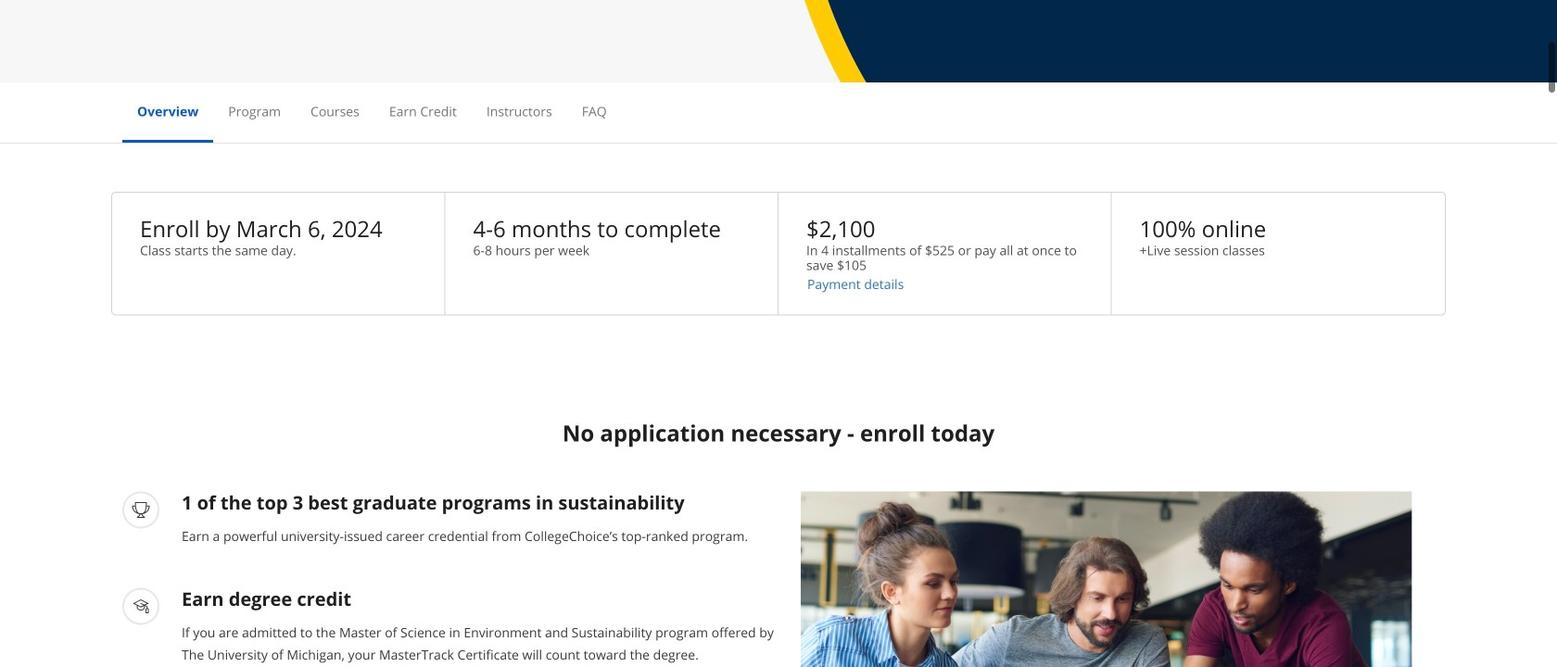 Task type: describe. For each thing, give the bounding box(es) containing it.
certificate menu element
[[122, 83, 1435, 143]]

michigansustainabilitymt assets image
[[801, 492, 1413, 668]]



Task type: vqa. For each thing, say whether or not it's contained in the screenshot.
EARNED
no



